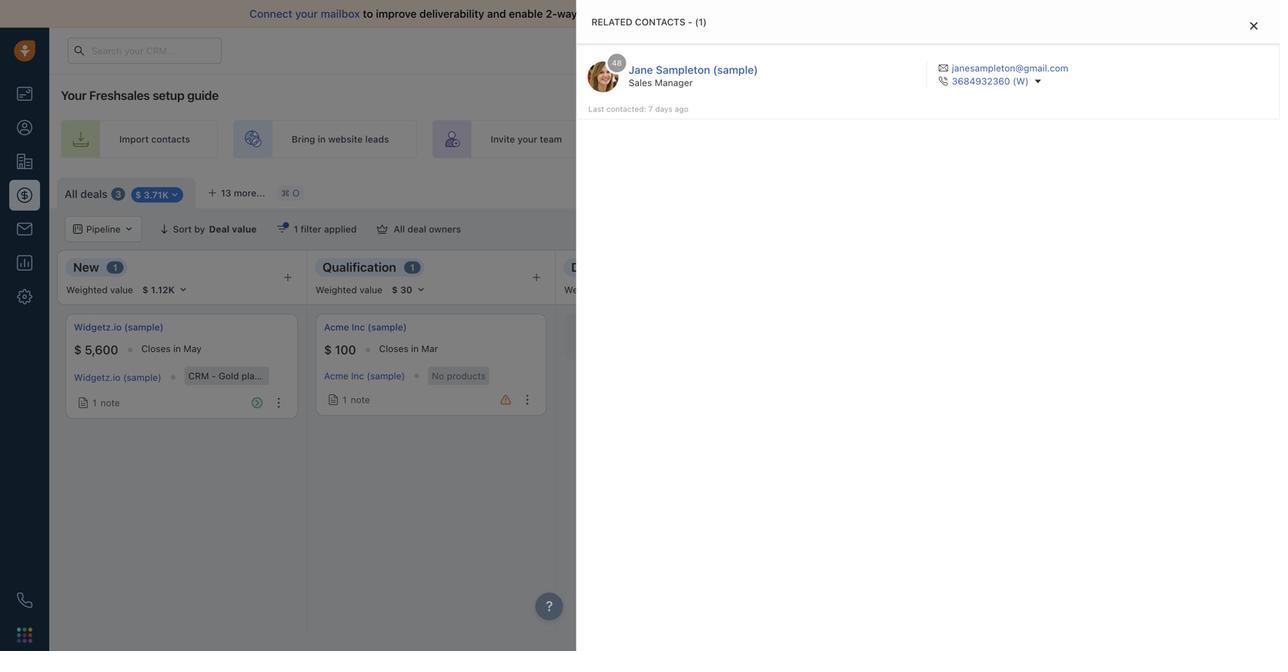 Task type: locate. For each thing, give the bounding box(es) containing it.
inc down 100
[[351, 371, 364, 382]]

may
[[184, 344, 202, 354]]

acme
[[324, 322, 349, 333], [324, 371, 349, 382]]

1 left filter at the left top of page
[[294, 224, 298, 235]]

your left the team
[[518, 134, 537, 145]]

your freshsales setup guide
[[61, 88, 219, 103]]

1 container_wx8msf4aqz5i3rn1 image from the left
[[277, 224, 287, 235]]

1 vertical spatial all
[[394, 224, 405, 235]]

your
[[868, 45, 886, 55], [61, 88, 86, 103]]

0 vertical spatial inc
[[352, 322, 365, 333]]

100
[[335, 343, 356, 358]]

leads
[[365, 134, 389, 145]]

1 horizontal spatial $
[[324, 343, 332, 358]]

container_wx8msf4aqz5i3rn1 image
[[328, 395, 339, 406], [78, 398, 89, 409]]

0 horizontal spatial your
[[61, 88, 86, 103]]

in for closes in may
[[173, 344, 181, 354]]

13 more... button
[[199, 182, 274, 204]]

acme inc (sample) link
[[324, 321, 407, 334], [324, 371, 405, 382]]

1 vertical spatial -
[[212, 371, 216, 382]]

widgetz.io (sample) down 5,600 on the left bottom of page
[[74, 373, 161, 383]]

jane sampleton (sample) dialog
[[576, 0, 1280, 652]]

1 vertical spatial inc
[[351, 371, 364, 382]]

days
[[950, 45, 969, 55], [655, 105, 672, 114]]

container_wx8msf4aqz5i3rn1 image inside 1 filter applied button
[[277, 224, 287, 235]]

0 vertical spatial your
[[868, 45, 886, 55]]

(sample)
[[713, 64, 758, 76], [124, 322, 164, 333], [368, 322, 407, 333], [367, 371, 405, 382], [300, 371, 339, 382], [123, 373, 161, 383]]

1 horizontal spatial your
[[868, 45, 886, 55]]

0 vertical spatial widgetz.io
[[74, 322, 122, 333]]

closes left may
[[141, 344, 171, 354]]

all left 'deals'
[[65, 188, 78, 201]]

days right 7
[[655, 105, 672, 114]]

0 vertical spatial widgetz.io (sample) link
[[74, 321, 164, 334]]

acme inc (sample) link up 100
[[324, 321, 407, 334]]

inc up 100
[[352, 322, 365, 333]]

closes
[[141, 344, 171, 354], [379, 344, 408, 354]]

closes in may
[[141, 344, 202, 354]]

1 horizontal spatial container_wx8msf4aqz5i3rn1 image
[[328, 395, 339, 406]]

container_wx8msf4aqz5i3rn1 image for 100
[[328, 395, 339, 406]]

1 note for $ 5,600
[[92, 398, 120, 409]]

1 acme inc (sample) from the top
[[324, 322, 407, 333]]

1 widgetz.io (sample) link from the top
[[74, 321, 164, 334]]

closes left 'mar'
[[379, 344, 408, 354]]

- left gold
[[212, 371, 216, 382]]

days right 21
[[950, 45, 969, 55]]

acme down the $ 100 at the left bottom
[[324, 371, 349, 382]]

all inside all deal owners button
[[394, 224, 405, 235]]

$ left 100
[[324, 343, 332, 358]]

all for deals
[[65, 188, 78, 201]]

1 vertical spatial acme
[[324, 371, 349, 382]]

import contacts link
[[61, 120, 218, 159]]

1 widgetz.io (sample) from the top
[[74, 322, 164, 333]]

0 horizontal spatial -
[[212, 371, 216, 382]]

container_wx8msf4aqz5i3rn1 image inside all deal owners button
[[377, 224, 387, 235]]

$ for $ 100
[[324, 343, 332, 358]]

1 down deal
[[410, 262, 415, 273]]

0 horizontal spatial note
[[101, 398, 120, 409]]

1 acme inc (sample) link from the top
[[324, 321, 407, 334]]

in right bring
[[318, 134, 326, 145]]

1 vertical spatial acme inc (sample) link
[[324, 371, 405, 382]]

days inside the jane sampleton (sample) dialog
[[655, 105, 672, 114]]

1 acme from the top
[[324, 322, 349, 333]]

$ left 5,600 on the left bottom of page
[[74, 343, 82, 358]]

1 horizontal spatial all
[[394, 224, 405, 235]]

container_wx8msf4aqz5i3rn1 image down "$ 5,600" on the bottom of page
[[78, 398, 89, 409]]

o
[[292, 188, 300, 199]]

2 widgetz.io from the top
[[74, 373, 121, 383]]

your
[[295, 7, 318, 20], [518, 134, 537, 145]]

2 inc from the top
[[351, 371, 364, 382]]

container_wx8msf4aqz5i3rn1 image left filter at the left top of page
[[277, 224, 287, 235]]

0 vertical spatial days
[[950, 45, 969, 55]]

container_wx8msf4aqz5i3rn1 image down the $ 100 at the left bottom
[[328, 395, 339, 406]]

1 closes from the left
[[141, 344, 171, 354]]

0 horizontal spatial closes
[[141, 344, 171, 354]]

widgetz.io down "$ 5,600" on the bottom of page
[[74, 373, 121, 383]]

related contacts - (1)
[[591, 17, 707, 27]]

bring in website leads
[[292, 134, 389, 145]]

1 down "$ 5,600" on the bottom of page
[[92, 398, 97, 409]]

container_wx8msf4aqz5i3rn1 image for 1 filter applied button
[[277, 224, 287, 235]]

deals
[[80, 188, 108, 201]]

0 vertical spatial widgetz.io (sample)
[[74, 322, 164, 333]]

note down 5,600 on the left bottom of page
[[101, 398, 120, 409]]

0 vertical spatial acme
[[324, 322, 349, 333]]

1 note down 5,600 on the left bottom of page
[[92, 398, 120, 409]]

guide
[[187, 88, 219, 103]]

acme inc (sample)
[[324, 322, 407, 333], [324, 371, 405, 382]]

jane sampleton (sample) link
[[629, 64, 758, 76]]

2 container_wx8msf4aqz5i3rn1 image from the left
[[377, 224, 387, 235]]

1 vertical spatial your
[[61, 88, 86, 103]]

(sample) down the $ 100 at the left bottom
[[300, 371, 339, 382]]

1 vertical spatial widgetz.io (sample)
[[74, 373, 161, 383]]

more...
[[234, 188, 265, 199]]

your left trial
[[868, 45, 886, 55]]

widgetz.io (sample) up 5,600 on the left bottom of page
[[74, 322, 164, 333]]

widgetz.io (sample) link up 5,600 on the left bottom of page
[[74, 321, 164, 334]]

explore plans link
[[989, 41, 1066, 60]]

all left deal
[[394, 224, 405, 235]]

your left mailbox
[[295, 7, 318, 20]]

closes for $ 5,600
[[141, 344, 171, 354]]

1 $ from the left
[[74, 343, 82, 358]]

your left freshsales
[[61, 88, 86, 103]]

1 horizontal spatial note
[[351, 395, 370, 406]]

import
[[119, 134, 149, 145]]

widgetz.io
[[74, 322, 122, 333], [74, 373, 121, 383]]

closes for $ 100
[[379, 344, 408, 354]]

$
[[74, 343, 82, 358], [324, 343, 332, 358]]

1 note down 100
[[343, 395, 370, 406]]

what's new image
[[1170, 45, 1181, 55]]

widgetz.io (sample) link
[[74, 321, 164, 334], [74, 373, 161, 383]]

0 horizontal spatial container_wx8msf4aqz5i3rn1 image
[[78, 398, 89, 409]]

janesampleton@gmail.com
[[952, 63, 1068, 74]]

(sample) up closes in mar
[[368, 322, 407, 333]]

0 vertical spatial acme inc (sample) link
[[324, 321, 407, 334]]

1 vertical spatial days
[[655, 105, 672, 114]]

crm - gold plan monthly (sample)
[[188, 371, 339, 382]]

contacted:
[[606, 105, 646, 114]]

your for your trial ends in 21 days
[[868, 45, 886, 55]]

sync
[[580, 7, 604, 20]]

note
[[351, 395, 370, 406], [101, 398, 120, 409]]

1 horizontal spatial 1 note
[[343, 395, 370, 406]]

in left may
[[173, 344, 181, 354]]

0 horizontal spatial all
[[65, 188, 78, 201]]

janesampleton@gmail.com link
[[939, 62, 1068, 75]]

1 horizontal spatial your
[[518, 134, 537, 145]]

0 vertical spatial all
[[65, 188, 78, 201]]

0 horizontal spatial your
[[295, 7, 318, 20]]

1 vertical spatial widgetz.io
[[74, 373, 121, 383]]

0 vertical spatial your
[[295, 7, 318, 20]]

acme inc (sample) up 100
[[324, 322, 407, 333]]

explore
[[998, 45, 1031, 56]]

1 vertical spatial widgetz.io (sample) link
[[74, 373, 161, 383]]

sales
[[629, 77, 652, 88]]

2 widgetz.io (sample) link from the top
[[74, 373, 161, 383]]

widgetz.io (sample)
[[74, 322, 164, 333], [74, 373, 161, 383]]

Search field
[[1197, 216, 1274, 242]]

widgetz.io (sample) link down 5,600 on the left bottom of page
[[74, 373, 161, 383]]

1 horizontal spatial closes
[[379, 344, 408, 354]]

applied
[[324, 224, 357, 235]]

- left (1)
[[688, 17, 692, 27]]

1 filter applied button
[[267, 216, 367, 242]]

phone element
[[9, 586, 40, 617]]

acme up the $ 100 at the left bottom
[[324, 322, 349, 333]]

connect
[[249, 7, 292, 20]]

- inside the jane sampleton (sample) dialog
[[688, 17, 692, 27]]

container_wx8msf4aqz5i3rn1 image left deal
[[377, 224, 387, 235]]

deal
[[408, 224, 426, 235]]

1 vertical spatial acme inc (sample)
[[324, 371, 405, 382]]

contacts
[[635, 17, 686, 27]]

Search your CRM... text field
[[68, 38, 222, 64]]

1 horizontal spatial -
[[688, 17, 692, 27]]

sampleton
[[656, 64, 710, 76]]

in
[[929, 45, 936, 55], [318, 134, 326, 145], [173, 344, 181, 354], [411, 344, 419, 354]]

note down 100
[[351, 395, 370, 406]]

in left 21
[[929, 45, 936, 55]]

0 horizontal spatial days
[[655, 105, 672, 114]]

1
[[294, 224, 298, 235], [113, 262, 118, 273], [410, 262, 415, 273], [343, 395, 347, 406], [92, 398, 97, 409]]

products
[[447, 371, 486, 382]]

monthly
[[263, 371, 298, 382]]

0 horizontal spatial container_wx8msf4aqz5i3rn1 image
[[277, 224, 287, 235]]

2 closes from the left
[[379, 344, 408, 354]]

widgetz.io up "$ 5,600" on the bottom of page
[[74, 322, 122, 333]]

ago
[[675, 105, 688, 114]]

acme inc (sample) link down 100
[[324, 371, 405, 382]]

-
[[688, 17, 692, 27], [212, 371, 216, 382]]

(sample) right sampleton
[[713, 64, 758, 76]]

3684932360
[[952, 76, 1010, 87]]

0 horizontal spatial $
[[74, 343, 82, 358]]

0 vertical spatial -
[[688, 17, 692, 27]]

1 vertical spatial your
[[518, 134, 537, 145]]

container_wx8msf4aqz5i3rn1 image
[[277, 224, 287, 235], [377, 224, 387, 235]]

1 note
[[343, 395, 370, 406], [92, 398, 120, 409]]

plan
[[242, 371, 260, 382]]

bring in website leads link
[[233, 120, 417, 159]]

0 vertical spatial acme inc (sample)
[[324, 322, 407, 333]]

closes in mar
[[379, 344, 438, 354]]

last contacted: 7 days ago
[[588, 105, 688, 114]]

2 $ from the left
[[324, 343, 332, 358]]

0 horizontal spatial 1 note
[[92, 398, 120, 409]]

email image
[[939, 62, 948, 75]]

in left 'mar'
[[411, 344, 419, 354]]

1 down 100
[[343, 395, 347, 406]]

trial
[[889, 45, 904, 55]]

way
[[557, 7, 577, 20]]

acme inc (sample) down 100
[[324, 371, 405, 382]]

1 horizontal spatial container_wx8msf4aqz5i3rn1 image
[[377, 224, 387, 235]]



Task type: vqa. For each thing, say whether or not it's contained in the screenshot.
top Acme Inc (sample) Link
yes



Task type: describe. For each thing, give the bounding box(es) containing it.
2-
[[546, 7, 557, 20]]

jane
[[629, 64, 653, 76]]

all deals link
[[65, 187, 108, 202]]

website
[[328, 134, 363, 145]]

$ 5,600
[[74, 343, 118, 358]]

48 button
[[588, 52, 628, 92]]

qualification
[[323, 260, 396, 275]]

2 acme inc (sample) link from the top
[[324, 371, 405, 382]]

mar
[[421, 344, 438, 354]]

$ for $ 5,600
[[74, 343, 82, 358]]

explore plans
[[998, 45, 1058, 56]]

owners
[[429, 224, 461, 235]]

and
[[487, 7, 506, 20]]

5,600
[[85, 343, 118, 358]]

crm
[[188, 371, 209, 382]]

1 right new
[[113, 262, 118, 273]]

to
[[363, 7, 373, 20]]

ends
[[907, 45, 926, 55]]

1 note for $ 100
[[343, 395, 370, 406]]

your for invite
[[518, 134, 537, 145]]

13 more...
[[221, 188, 265, 199]]

your trial ends in 21 days
[[868, 45, 969, 55]]

3684932360 (w)
[[952, 76, 1029, 87]]

1 inside button
[[294, 224, 298, 235]]

no products
[[432, 371, 486, 382]]

your for connect
[[295, 7, 318, 20]]

freshworks switcher image
[[17, 628, 32, 644]]

no
[[432, 371, 444, 382]]

⌘
[[281, 188, 290, 199]]

email
[[620, 7, 647, 20]]

$ 100
[[324, 343, 356, 358]]

connect your mailbox link
[[249, 7, 363, 20]]

in for bring in website leads
[[318, 134, 326, 145]]

filter
[[301, 224, 321, 235]]

13
[[221, 188, 231, 199]]

(sample) inside jane sampleton (sample) sales manager
[[713, 64, 758, 76]]

(sample) down closes in mar
[[367, 371, 405, 382]]

48
[[612, 59, 622, 67]]

invite your team link
[[432, 120, 590, 159]]

(w)
[[1013, 76, 1029, 87]]

new
[[73, 260, 99, 275]]

gold
[[219, 371, 239, 382]]

of
[[607, 7, 617, 20]]

import contacts
[[119, 134, 190, 145]]

all deals 3
[[65, 188, 121, 201]]

improve
[[376, 7, 417, 20]]

contacts
[[151, 134, 190, 145]]

jane sampleton (sample) sales manager
[[629, 64, 758, 88]]

setup
[[152, 88, 184, 103]]

all for deal
[[394, 224, 405, 235]]

in for closes in mar
[[411, 344, 419, 354]]

⌘ o
[[281, 188, 300, 199]]

freshsales
[[89, 88, 150, 103]]

phone image
[[17, 593, 32, 609]]

deliverability
[[419, 7, 484, 20]]

all deal owners
[[394, 224, 461, 235]]

note for $ 100
[[351, 395, 370, 406]]

bring
[[292, 134, 315, 145]]

1 inc from the top
[[352, 322, 365, 333]]

3
[[115, 189, 121, 200]]

conversations.
[[650, 7, 724, 20]]

(1)
[[695, 17, 707, 27]]

(sample) down closes in may on the bottom of the page
[[123, 373, 161, 383]]

close image
[[1250, 22, 1258, 30]]

invite
[[491, 134, 515, 145]]

2 acme inc (sample) from the top
[[324, 371, 405, 382]]

dropdown open solid image
[[1035, 78, 1041, 85]]

your for your freshsales setup guide
[[61, 88, 86, 103]]

1 widgetz.io from the top
[[74, 322, 122, 333]]

2 widgetz.io (sample) from the top
[[74, 373, 161, 383]]

phone image
[[939, 75, 948, 88]]

(sample) up closes in may on the bottom of the page
[[124, 322, 164, 333]]

1 horizontal spatial days
[[950, 45, 969, 55]]

invite your team
[[491, 134, 562, 145]]

1 filter applied
[[294, 224, 357, 235]]

discovery
[[571, 260, 629, 275]]

7
[[648, 105, 653, 114]]

2 acme from the top
[[324, 371, 349, 382]]

mailbox
[[321, 7, 360, 20]]

enable
[[509, 7, 543, 20]]

all deal owners button
[[367, 216, 471, 242]]

21
[[938, 45, 948, 55]]

related
[[591, 17, 632, 27]]

container_wx8msf4aqz5i3rn1 image for 5,600
[[78, 398, 89, 409]]

note for $ 5,600
[[101, 398, 120, 409]]

plans
[[1034, 45, 1058, 56]]

connect your mailbox to improve deliverability and enable 2-way sync of email conversations.
[[249, 7, 724, 20]]

team
[[540, 134, 562, 145]]

container_wx8msf4aqz5i3rn1 image for all deal owners button
[[377, 224, 387, 235]]

manager
[[655, 77, 693, 88]]

last
[[588, 105, 604, 114]]



